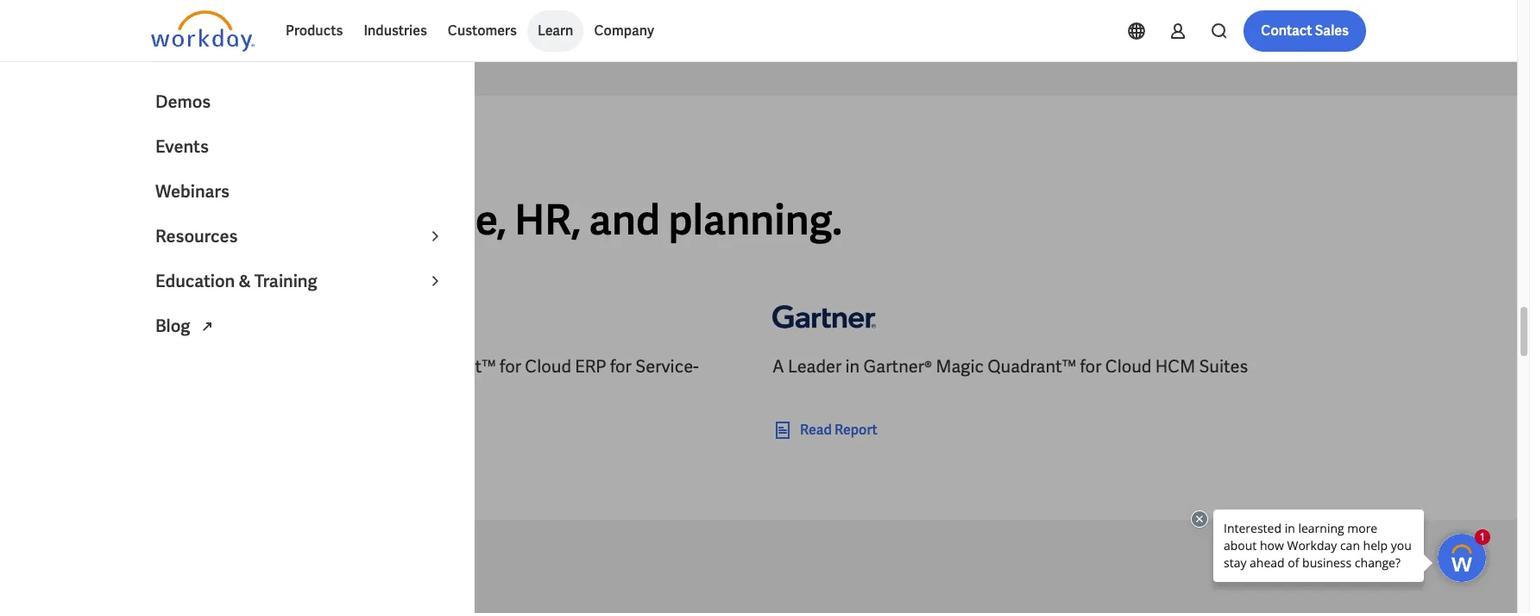 Task type: locate. For each thing, give the bounding box(es) containing it.
1 for from the left
[[500, 356, 521, 379]]

training
[[254, 270, 317, 293]]

for left the erp at bottom left
[[500, 356, 521, 379]]

1 horizontal spatial cloud
[[1106, 356, 1152, 379]]

a up centric
[[151, 356, 163, 379]]

2 quadrant™ from the left
[[988, 356, 1077, 379]]

1 leader from the left
[[167, 356, 220, 379]]

a down what
[[151, 194, 180, 247]]

in up report
[[846, 356, 860, 379]]

leader up centric
[[167, 356, 220, 379]]

0 horizontal spatial magic
[[356, 356, 404, 379]]

0 horizontal spatial cloud
[[525, 356, 571, 379]]

enterprises
[[213, 380, 302, 403]]

read
[[800, 422, 832, 440]]

centric
[[151, 380, 209, 403]]

gartner® up report
[[864, 356, 933, 379]]

contact sales link
[[1244, 10, 1367, 52]]

leader for a leader in gartner® magic quadrant™ for cloud hcm suites
[[788, 356, 842, 379]]

0 horizontal spatial in
[[224, 356, 239, 379]]

3 for from the left
[[1081, 356, 1102, 379]]

1 gartner image from the left
[[151, 293, 255, 341]]

1 magic from the left
[[356, 356, 404, 379]]

report
[[835, 422, 878, 440]]

gartner®
[[283, 356, 352, 379], [864, 356, 933, 379]]

magic
[[356, 356, 404, 379], [936, 356, 984, 379]]

service-
[[636, 356, 699, 379]]

1 horizontal spatial quadrant™
[[988, 356, 1077, 379]]

demos
[[155, 91, 211, 113]]

cloud left the erp at bottom left
[[525, 356, 571, 379]]

1 horizontal spatial magic
[[936, 356, 984, 379]]

2 for from the left
[[610, 356, 632, 379]]

contact
[[1262, 22, 1313, 40]]

in inside a leader in 2023 gartner® magic quadrant™ for cloud erp for service- centric enterprises
[[224, 356, 239, 379]]

leader for a leader in 2023 gartner® magic quadrant™ for cloud erp for service- centric enterprises
[[167, 356, 220, 379]]

for right the erp at bottom left
[[610, 356, 632, 379]]

a
[[151, 194, 180, 247], [151, 356, 163, 379], [773, 356, 785, 379]]

and
[[589, 194, 660, 247]]

leader
[[167, 356, 220, 379], [788, 356, 842, 379]]

1 horizontal spatial gartner®
[[864, 356, 933, 379]]

blog link
[[145, 304, 456, 349]]

a for a leader in 2023 gartner® magic quadrant™ for cloud erp for service- centric enterprises
[[151, 356, 163, 379]]

gartner image for gartner®
[[773, 293, 876, 341]]

quadrant™ inside a leader in 2023 gartner® magic quadrant™ for cloud erp for service- centric enterprises
[[407, 356, 496, 379]]

cloud
[[525, 356, 571, 379], [1106, 356, 1152, 379]]

quadrant™
[[407, 356, 496, 379], [988, 356, 1077, 379]]

leader inside a leader in 2023 gartner® magic quadrant™ for cloud erp for service- centric enterprises
[[167, 356, 220, 379]]

0 horizontal spatial gartner image
[[151, 293, 255, 341]]

0 horizontal spatial quadrant™
[[407, 356, 496, 379]]

2 gartner image from the left
[[773, 293, 876, 341]]

0 horizontal spatial gartner®
[[283, 356, 352, 379]]

for left hcm
[[1081, 356, 1102, 379]]

1 horizontal spatial in
[[314, 194, 349, 247]]

gartner® down blog link
[[283, 356, 352, 379]]

leader up read
[[788, 356, 842, 379]]

1 cloud from the left
[[525, 356, 571, 379]]

in for 2023
[[224, 356, 239, 379]]

leader
[[188, 194, 306, 247]]

in left 2023
[[224, 356, 239, 379]]

1 horizontal spatial gartner image
[[773, 293, 876, 341]]

webinars
[[155, 180, 230, 203]]

1 quadrant™ from the left
[[407, 356, 496, 379]]

what
[[151, 152, 187, 168]]

industries button
[[353, 10, 438, 52]]

a inside a leader in 2023 gartner® magic quadrant™ for cloud erp for service- centric enterprises
[[151, 356, 163, 379]]

a for a leader in finance, hr, and planning.
[[151, 194, 180, 247]]

finance,
[[358, 194, 507, 247]]

cloud inside a leader in 2023 gartner® magic quadrant™ for cloud erp for service- centric enterprises
[[525, 356, 571, 379]]

say
[[253, 152, 275, 168]]

in up education & training "dropdown button"
[[314, 194, 349, 247]]

gartner image
[[151, 293, 255, 341], [773, 293, 876, 341]]

2 horizontal spatial for
[[1081, 356, 1102, 379]]

2 horizontal spatial in
[[846, 356, 860, 379]]

education & training
[[155, 270, 317, 293]]

&
[[238, 270, 251, 293]]

0 horizontal spatial leader
[[167, 356, 220, 379]]

1 horizontal spatial for
[[610, 356, 632, 379]]

learn button
[[527, 10, 584, 52]]

1 gartner® from the left
[[283, 356, 352, 379]]

in
[[314, 194, 349, 247], [224, 356, 239, 379], [846, 356, 860, 379]]

cloud left hcm
[[1106, 356, 1152, 379]]

sales
[[1316, 22, 1349, 40]]

a up read report link
[[773, 356, 785, 379]]

for
[[500, 356, 521, 379], [610, 356, 632, 379], [1081, 356, 1102, 379]]

2 leader from the left
[[788, 356, 842, 379]]

events link
[[145, 124, 456, 169]]

1 horizontal spatial leader
[[788, 356, 842, 379]]

0 horizontal spatial for
[[500, 356, 521, 379]]



Task type: describe. For each thing, give the bounding box(es) containing it.
events
[[155, 136, 209, 158]]

company
[[594, 22, 654, 40]]

demos link
[[145, 79, 456, 124]]

opens in a new tab image
[[197, 317, 218, 338]]

planning.
[[669, 194, 843, 247]]

in for gartner®
[[846, 356, 860, 379]]

resources
[[155, 225, 238, 248]]

gartner® inside a leader in 2023 gartner® magic quadrant™ for cloud erp for service- centric enterprises
[[283, 356, 352, 379]]

company button
[[584, 10, 665, 52]]

learn
[[538, 22, 574, 40]]

a leader in 2023 gartner® magic quadrant™ for cloud erp for service- centric enterprises
[[151, 356, 699, 403]]

2023
[[242, 356, 280, 379]]

a leader in finance, hr, and planning.
[[151, 194, 843, 247]]

customers button
[[438, 10, 527, 52]]

2 magic from the left
[[936, 356, 984, 379]]

education & training button
[[145, 259, 456, 304]]

suites
[[1200, 356, 1249, 379]]

gartner image for 2023
[[151, 293, 255, 341]]

blog
[[155, 315, 194, 338]]

hcm
[[1156, 356, 1196, 379]]

in for finance,
[[314, 194, 349, 247]]

contact sales
[[1262, 22, 1349, 40]]

read report link
[[773, 421, 878, 442]]

education
[[155, 270, 235, 293]]

products button
[[275, 10, 353, 52]]

go to the homepage image
[[151, 10, 255, 52]]

2 gartner® from the left
[[864, 356, 933, 379]]

resources button
[[145, 214, 456, 259]]

analysts
[[189, 152, 250, 168]]

webinars link
[[145, 169, 456, 214]]

what analysts say
[[151, 152, 275, 168]]

magic inside a leader in 2023 gartner® magic quadrant™ for cloud erp for service- centric enterprises
[[356, 356, 404, 379]]

a leader in gartner® magic quadrant™ for cloud hcm suites
[[773, 356, 1249, 379]]

read report
[[800, 422, 878, 440]]

2 cloud from the left
[[1106, 356, 1152, 379]]

customers
[[448, 22, 517, 40]]

products
[[286, 22, 343, 40]]

hr,
[[515, 194, 581, 247]]

a for a leader in gartner® magic quadrant™ for cloud hcm suites
[[773, 356, 785, 379]]

industries
[[364, 22, 427, 40]]

erp
[[575, 356, 607, 379]]



Task type: vqa. For each thing, say whether or not it's contained in the screenshot.
industries
yes



